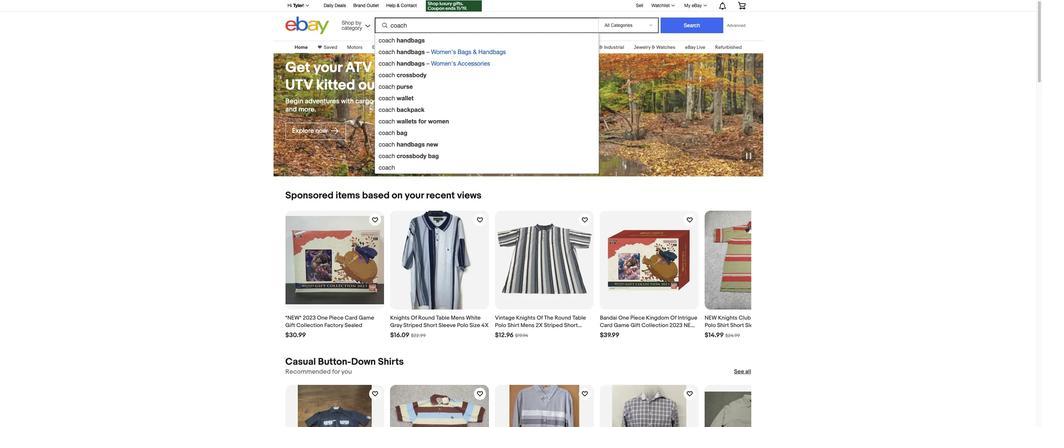 Task type: vqa. For each thing, say whether or not it's contained in the screenshot.
Venezuela,
no



Task type: locate. For each thing, give the bounding box(es) containing it.
1 horizontal spatial sleeve
[[495, 330, 512, 337]]

2 women's from the top
[[431, 60, 456, 67]]

1 vertical spatial ebay
[[685, 44, 696, 50]]

2023 down 'intrigue'
[[670, 322, 683, 329]]

1 horizontal spatial card
[[600, 322, 613, 329]]

1 home from the left
[[295, 44, 308, 50]]

coach inside coach handbags – women's accessories
[[379, 60, 395, 67]]

bandai one piece kingdom of intrigue card game gift collection 2023 new in stock
[[600, 315, 697, 337]]

8 coach from the top
[[379, 118, 395, 125]]

coach inside the coach wallet
[[379, 95, 395, 102]]

list box
[[375, 33, 599, 174]]

handbags for coach handbags – women's bags & handbags
[[397, 48, 425, 55]]

7 coach from the top
[[379, 106, 395, 113]]

now
[[316, 127, 327, 135]]

0 horizontal spatial game
[[359, 315, 374, 322]]

coach inside the coach purse
[[379, 83, 395, 90]]

table left white
[[436, 315, 450, 322]]

coach for purse
[[379, 83, 395, 90]]

0 horizontal spatial size
[[470, 322, 480, 329]]

– inside coach handbags – women's bags & handbags
[[427, 49, 429, 55]]

1 horizontal spatial collection
[[642, 322, 668, 329]]

card up sealed
[[345, 315, 358, 322]]

1 knights from the left
[[390, 315, 410, 322]]

your right on at the left top of the page
[[405, 190, 424, 202]]

3 coach from the top
[[379, 60, 395, 67]]

1 coach from the top
[[379, 37, 395, 44]]

short right 2x
[[564, 322, 578, 329]]

electronics link
[[372, 44, 397, 50]]

piece
[[329, 315, 344, 322], [630, 315, 645, 322]]

and
[[285, 106, 297, 114]]

coach for wallets for women
[[379, 118, 395, 125]]

sleeve inside vintage knights of the round table polo shirt mens 2x striped short sleeve 90s
[[495, 330, 512, 337]]

2 table from the left
[[573, 315, 586, 322]]

2 horizontal spatial short
[[730, 322, 744, 329]]

coach inside the coach crossbody bag
[[379, 153, 395, 159]]

– for coach handbags – women's accessories
[[427, 60, 429, 67]]

– for coach handbags – women's bags & handbags
[[427, 49, 429, 55]]

– inside coach handbags – women's accessories
[[427, 60, 429, 67]]

women's inside coach handbags – women's accessories
[[431, 60, 456, 67]]

one inside *new* 2023 one piece card game gift collection factory sealed $30.99
[[317, 315, 328, 322]]

0 horizontal spatial new
[[684, 322, 696, 329]]

ebay live
[[685, 44, 705, 50]]

10 coach from the top
[[379, 141, 395, 148]]

sleeve inside new knights club size large l mens polo shirt short sleeve green red striped
[[745, 322, 763, 329]]

polo down vintage
[[495, 322, 506, 329]]

card down "bandai" in the right of the page
[[600, 322, 613, 329]]

0 horizontal spatial 2023
[[303, 315, 316, 322]]

knights inside new knights club size large l mens polo shirt short sleeve green red striped
[[718, 315, 738, 322]]

1 of from the left
[[411, 315, 417, 322]]

round up previous price $22.99 text box
[[418, 315, 435, 322]]

home left "bags"
[[443, 44, 456, 50]]

shirt inside vintage knights of the round table polo shirt mens 2x striped short sleeve 90s
[[508, 322, 519, 329]]

1 short from the left
[[424, 322, 437, 329]]

coach purse
[[379, 83, 413, 90]]

white
[[466, 315, 481, 322]]

2 round from the left
[[555, 315, 571, 322]]

0 horizontal spatial one
[[317, 315, 328, 322]]

1 horizontal spatial your
[[405, 190, 424, 202]]

game
[[359, 315, 374, 322], [614, 322, 629, 329]]

one right "bandai" in the right of the page
[[618, 315, 629, 322]]

shirt up $14.99 $24.99
[[717, 322, 729, 329]]

1 handbags from the top
[[397, 37, 425, 44]]

2 one from the left
[[618, 315, 629, 322]]

1 horizontal spatial table
[[573, 315, 586, 322]]

knights up the 90s at the bottom
[[516, 315, 536, 322]]

2 horizontal spatial striped
[[705, 330, 724, 337]]

card
[[345, 315, 358, 322], [600, 322, 613, 329]]

ebay left live
[[685, 44, 696, 50]]

striped up $22.99
[[403, 322, 422, 329]]

card inside "bandai one piece kingdom of intrigue card game gift collection 2023 new in stock"
[[600, 322, 613, 329]]

1 horizontal spatial 2023
[[670, 322, 683, 329]]

1 horizontal spatial gift
[[631, 322, 640, 329]]

3 of from the left
[[670, 315, 677, 322]]

home up get
[[295, 44, 308, 50]]

bag down wallets
[[397, 129, 407, 136]]

& right business
[[600, 44, 603, 50]]

new
[[705, 315, 717, 322], [684, 322, 696, 329]]

2 coach from the top
[[379, 49, 395, 55]]

– down collectibles
[[427, 60, 429, 67]]

0 horizontal spatial sleeve
[[439, 322, 456, 329]]

3 knights from the left
[[718, 315, 738, 322]]

& for garden
[[457, 44, 461, 50]]

0 horizontal spatial collection
[[296, 322, 323, 329]]

coach inside coach bag
[[379, 130, 395, 136]]

coach for crossbody bag
[[379, 153, 395, 159]]

1 horizontal spatial polo
[[495, 322, 506, 329]]

ebay right my
[[692, 3, 702, 8]]

knights left club
[[718, 315, 738, 322]]

1 table from the left
[[436, 315, 450, 322]]

0 vertical spatial game
[[359, 315, 374, 322]]

2 crossbody from the top
[[397, 152, 427, 159]]

2 horizontal spatial polo
[[705, 322, 716, 329]]

account navigation
[[284, 0, 751, 13]]

0 vertical spatial crossbody
[[397, 71, 427, 78]]

coach inside coach handbags
[[379, 37, 395, 44]]

wallets
[[397, 118, 417, 125]]

women's inside coach handbags – women's bags & handbags
[[431, 49, 456, 55]]

*new* 2023 one piece card game gift collection factory sealed $30.99
[[285, 315, 374, 339]]

& for industrial
[[600, 44, 603, 50]]

your shopping cart image
[[737, 2, 746, 9]]

business
[[579, 44, 598, 50]]

for
[[419, 118, 426, 125], [332, 368, 340, 376]]

women's for coach handbags – women's bags & handbags
[[431, 49, 456, 55]]

coach inside coach wallets for women
[[379, 118, 395, 125]]

9 coach from the top
[[379, 130, 395, 136]]

collection inside "bandai one piece kingdom of intrigue card game gift collection 2023 new in stock"
[[642, 322, 668, 329]]

refurbished link
[[715, 44, 742, 50]]

piece left kingdom
[[630, 315, 645, 322]]

short down club
[[730, 322, 744, 329]]

of inside "bandai one piece kingdom of intrigue card game gift collection 2023 new in stock"
[[670, 315, 677, 322]]

2 handbags from the top
[[397, 48, 425, 55]]

table
[[436, 315, 450, 322], [573, 315, 586, 322]]

0 horizontal spatial for
[[332, 368, 340, 376]]

coach for backpack
[[379, 106, 395, 113]]

12 coach from the top
[[379, 164, 395, 171]]

home
[[295, 44, 308, 50], [443, 44, 456, 50]]

& right 'help'
[[397, 3, 400, 8]]

2 knights from the left
[[516, 315, 536, 322]]

handbags up collectibles
[[397, 37, 425, 44]]

for right wallets
[[419, 118, 426, 125]]

explore
[[292, 127, 314, 135]]

striped left previous price $24.99 text field
[[705, 330, 724, 337]]

1 piece from the left
[[329, 315, 344, 322]]

0 horizontal spatial card
[[345, 315, 358, 322]]

2 horizontal spatial knights
[[718, 315, 738, 322]]

1 vertical spatial size
[[470, 322, 480, 329]]

new
[[426, 141, 438, 148]]

0 horizontal spatial bag
[[397, 129, 407, 136]]

1 vertical spatial bag
[[428, 152, 439, 159]]

1 vertical spatial 2023
[[670, 322, 683, 329]]

0 horizontal spatial of
[[411, 315, 417, 322]]

new up $14.99
[[705, 315, 717, 322]]

& left garden
[[457, 44, 461, 50]]

2 short from the left
[[564, 322, 578, 329]]

crossbody up purse
[[397, 71, 427, 78]]

or
[[375, 59, 388, 77]]

polo up $14.99
[[705, 322, 716, 329]]

2 home from the left
[[443, 44, 456, 50]]

shop by category button
[[338, 17, 372, 33]]

coach
[[379, 37, 395, 44], [379, 49, 395, 55], [379, 60, 395, 67], [379, 72, 395, 78], [379, 83, 395, 90], [379, 95, 395, 102], [379, 106, 395, 113], [379, 118, 395, 125], [379, 130, 395, 136], [379, 141, 395, 148], [379, 153, 395, 159], [379, 164, 395, 171]]

6 coach from the top
[[379, 95, 395, 102]]

2 – from the top
[[427, 60, 429, 67]]

& right "bags"
[[473, 49, 477, 55]]

sell
[[636, 3, 643, 8]]

3 short from the left
[[730, 322, 744, 329]]

– up coach handbags – women's accessories
[[427, 49, 429, 55]]

category
[[342, 25, 362, 31]]

0 vertical spatial card
[[345, 315, 358, 322]]

new inside "bandai one piece kingdom of intrigue card game gift collection 2023 new in stock"
[[684, 322, 696, 329]]

table inside knights of round table mens white gray striped short sleeve polo size 4x $16.09 $22.99
[[436, 315, 450, 322]]

out
[[358, 76, 380, 94]]

$12.96 text field
[[495, 332, 514, 340]]

1 polo from the left
[[457, 322, 468, 329]]

*new*
[[285, 315, 302, 322]]

None submit
[[661, 18, 723, 33]]

business & industrial link
[[579, 44, 624, 50]]

casual button-down shirts link
[[285, 356, 404, 368]]

coach bag
[[379, 129, 407, 136]]

bag down new
[[428, 152, 439, 159]]

1 one from the left
[[317, 315, 328, 322]]

of left 'intrigue'
[[670, 315, 677, 322]]

knights of round table mens white gray striped short sleeve polo size 4x $16.09 $22.99
[[390, 315, 489, 339]]

1 round from the left
[[418, 315, 435, 322]]

shirt up the 90s at the bottom
[[508, 322, 519, 329]]

2 horizontal spatial of
[[670, 315, 677, 322]]

mens up red
[[784, 315, 798, 322]]

women's down coach handbags – women's bags & handbags
[[431, 60, 456, 67]]

large
[[764, 315, 778, 322]]

0 vertical spatial 2023
[[303, 315, 316, 322]]

0 horizontal spatial polo
[[457, 322, 468, 329]]

0 vertical spatial ebay
[[692, 3, 702, 8]]

coach inside 'coach backpack'
[[379, 106, 395, 113]]

0 vertical spatial for
[[419, 118, 426, 125]]

jewelry
[[634, 44, 651, 50]]

short inside knights of round table mens white gray striped short sleeve polo size 4x $16.09 $22.99
[[424, 322, 437, 329]]

2023 right *new*
[[303, 315, 316, 322]]

1 horizontal spatial one
[[618, 315, 629, 322]]

bag
[[397, 129, 407, 136], [428, 152, 439, 159]]

1 horizontal spatial striped
[[544, 322, 563, 329]]

handbags up coach crossbody
[[397, 60, 425, 67]]

brand outlet
[[353, 3, 379, 8]]

1 horizontal spatial game
[[614, 322, 629, 329]]

for down button-
[[332, 368, 340, 376]]

cargo
[[355, 97, 373, 105]]

of up 2x
[[537, 315, 543, 322]]

knights for $12.96
[[516, 315, 536, 322]]

0 horizontal spatial striped
[[403, 322, 422, 329]]

2 horizontal spatial mens
[[784, 315, 798, 322]]

knights inside vintage knights of the round table polo shirt mens 2x striped short sleeve 90s
[[516, 315, 536, 322]]

1 horizontal spatial bag
[[428, 152, 439, 159]]

your down the saved link
[[313, 59, 342, 77]]

1 vertical spatial women's
[[431, 60, 456, 67]]

coach crossbody
[[379, 71, 427, 78]]

0 horizontal spatial short
[[424, 322, 437, 329]]

3 polo from the left
[[705, 322, 716, 329]]

mens left 2x
[[521, 322, 535, 329]]

& inside coach handbags – women's bags & handbags
[[473, 49, 477, 55]]

handbags for coach handbags new
[[397, 141, 425, 148]]

size down white
[[470, 322, 480, 329]]

1 horizontal spatial knights
[[516, 315, 536, 322]]

watches
[[656, 44, 675, 50]]

3 handbags from the top
[[397, 60, 425, 67]]

0 vertical spatial your
[[313, 59, 342, 77]]

coach for handbags new
[[379, 141, 395, 148]]

list box containing handbags
[[375, 33, 599, 174]]

0 horizontal spatial gift
[[285, 322, 295, 329]]

1 vertical spatial –
[[427, 60, 429, 67]]

0 horizontal spatial mens
[[451, 315, 465, 322]]

all
[[745, 369, 751, 376]]

piece up factory
[[329, 315, 344, 322]]

game up stock
[[614, 322, 629, 329]]

striped inside vintage knights of the round table polo shirt mens 2x striped short sleeve 90s
[[544, 322, 563, 329]]

1 horizontal spatial piece
[[630, 315, 645, 322]]

sleeve inside knights of round table mens white gray striped short sleeve polo size 4x $16.09 $22.99
[[439, 322, 456, 329]]

1 horizontal spatial mens
[[521, 322, 535, 329]]

0 vertical spatial new
[[705, 315, 717, 322]]

0 vertical spatial –
[[427, 49, 429, 55]]

2 of from the left
[[537, 315, 543, 322]]

factory
[[324, 322, 343, 329]]

& for contact
[[397, 3, 400, 8]]

knights inside knights of round table mens white gray striped short sleeve polo size 4x $16.09 $22.99
[[390, 315, 410, 322]]

gift inside *new* 2023 one piece card game gift collection factory sealed $30.99
[[285, 322, 295, 329]]

short inside vintage knights of the round table polo shirt mens 2x striped short sleeve 90s
[[564, 322, 578, 329]]

of
[[411, 315, 417, 322], [537, 315, 543, 322], [670, 315, 677, 322]]

1 vertical spatial for
[[332, 368, 340, 376]]

1 vertical spatial card
[[600, 322, 613, 329]]

1 collection from the left
[[296, 322, 323, 329]]

size
[[752, 315, 763, 322], [470, 322, 480, 329]]

casual
[[285, 356, 316, 368]]

11 coach from the top
[[379, 153, 395, 159]]

shirt inside new knights club size large l mens polo shirt short sleeve green red striped
[[717, 322, 729, 329]]

2 shirt from the left
[[717, 322, 729, 329]]

1 women's from the top
[[431, 49, 456, 55]]

0 horizontal spatial your
[[313, 59, 342, 77]]

size inside knights of round table mens white gray striped short sleeve polo size 4x $16.09 $22.99
[[470, 322, 480, 329]]

0 vertical spatial women's
[[431, 49, 456, 55]]

coach for wallet
[[379, 95, 395, 102]]

–
[[427, 49, 429, 55], [427, 60, 429, 67]]

2023 inside *new* 2023 one piece card game gift collection factory sealed $30.99
[[303, 315, 316, 322]]

1 horizontal spatial round
[[555, 315, 571, 322]]

0 horizontal spatial knights
[[390, 315, 410, 322]]

ebay inside account navigation
[[692, 3, 702, 8]]

5 coach from the top
[[379, 83, 395, 90]]

one up factory
[[317, 315, 328, 322]]

4 handbags from the top
[[397, 141, 425, 148]]

1 horizontal spatial home
[[443, 44, 456, 50]]

striped inside new knights club size large l mens polo shirt short sleeve green red striped
[[705, 330, 724, 337]]

striped down the the
[[544, 322, 563, 329]]

1 horizontal spatial short
[[564, 322, 578, 329]]

round inside vintage knights of the round table polo shirt mens 2x striped short sleeve 90s
[[555, 315, 571, 322]]

1 horizontal spatial shirt
[[717, 322, 729, 329]]

1 gift from the left
[[285, 322, 295, 329]]

women's up coach handbags – women's accessories
[[431, 49, 456, 55]]

banner
[[284, 0, 751, 174]]

0 horizontal spatial piece
[[329, 315, 344, 322]]

striped inside knights of round table mens white gray striped short sleeve polo size 4x $16.09 $22.99
[[403, 322, 422, 329]]

piece inside "bandai one piece kingdom of intrigue card game gift collection 2023 new in stock"
[[630, 315, 645, 322]]

game up sealed
[[359, 315, 374, 322]]

& right jewelry
[[652, 44, 655, 50]]

round
[[418, 315, 435, 322], [555, 315, 571, 322]]

crossbody down coach handbags new
[[397, 152, 427, 159]]

sleeve
[[439, 322, 456, 329], [745, 322, 763, 329], [495, 330, 512, 337]]

none submit inside "banner"
[[661, 18, 723, 33]]

2 piece from the left
[[630, 315, 645, 322]]

coach inside coach handbags – women's bags & handbags
[[379, 49, 395, 55]]

ebay inside get your atv or utv kitted out main content
[[685, 44, 696, 50]]

recent
[[426, 190, 455, 202]]

0 horizontal spatial round
[[418, 315, 435, 322]]

polo down white
[[457, 322, 468, 329]]

coach inside coach crossbody
[[379, 72, 395, 78]]

mens left white
[[451, 315, 465, 322]]

shirt
[[508, 322, 519, 329], [717, 322, 729, 329]]

0 vertical spatial size
[[752, 315, 763, 322]]

table inside vintage knights of the round table polo shirt mens 2x striped short sleeve 90s
[[573, 315, 586, 322]]

bandai
[[600, 315, 617, 322]]

women
[[428, 118, 449, 125]]

1 horizontal spatial size
[[752, 315, 763, 322]]

1 crossbody from the top
[[397, 71, 427, 78]]

short up previous price $22.99 text box
[[424, 322, 437, 329]]

1 vertical spatial new
[[684, 322, 696, 329]]

daily deals
[[324, 3, 346, 8]]

collection
[[296, 322, 323, 329], [642, 322, 668, 329]]

2 polo from the left
[[495, 322, 506, 329]]

1 vertical spatial crossbody
[[397, 152, 427, 159]]

handbags up the coach crossbody bag
[[397, 141, 425, 148]]

collection down kingdom
[[642, 322, 668, 329]]

0 horizontal spatial shirt
[[508, 322, 519, 329]]

1 horizontal spatial new
[[705, 315, 717, 322]]

2 collection from the left
[[642, 322, 668, 329]]

Search for anything text field
[[376, 18, 597, 32]]

knights up gray
[[390, 315, 410, 322]]

$22.99
[[411, 333, 426, 339]]

$16.09
[[390, 332, 410, 339]]

women's
[[431, 49, 456, 55], [431, 60, 456, 67]]

0 horizontal spatial table
[[436, 315, 450, 322]]

game inside "bandai one piece kingdom of intrigue card game gift collection 2023 new in stock"
[[614, 322, 629, 329]]

your inside get your atv or utv kitted out begin adventures with cargo bags, tires, and more.
[[313, 59, 342, 77]]

1 horizontal spatial for
[[419, 118, 426, 125]]

1 vertical spatial game
[[614, 322, 629, 329]]

recommended for you element
[[285, 368, 352, 376]]

& inside account navigation
[[397, 3, 400, 8]]

new inside new knights club size large l mens polo shirt short sleeve green red striped
[[705, 315, 717, 322]]

1 – from the top
[[427, 49, 429, 55]]

knights for $14.99
[[718, 315, 738, 322]]

coach inside coach handbags new
[[379, 141, 395, 148]]

new knights club size large l mens polo shirt short sleeve green red striped
[[705, 315, 798, 337]]

4 coach from the top
[[379, 72, 395, 78]]

knights
[[390, 315, 410, 322], [516, 315, 536, 322], [718, 315, 738, 322]]

daily deals link
[[324, 2, 346, 10]]

handbags down coach handbags
[[397, 48, 425, 55]]

table left "bandai" in the right of the page
[[573, 315, 586, 322]]

& for watches
[[652, 44, 655, 50]]

polo
[[457, 322, 468, 329], [495, 322, 506, 329], [705, 322, 716, 329]]

get your atv or utv kitted out main content
[[0, 36, 1037, 427]]

of up $22.99
[[411, 315, 417, 322]]

for inside list box
[[419, 118, 426, 125]]

1 horizontal spatial of
[[537, 315, 543, 322]]

size right club
[[752, 315, 763, 322]]

0 horizontal spatial home
[[295, 44, 308, 50]]

round inside knights of round table mens white gray striped short sleeve polo size 4x $16.09 $22.99
[[418, 315, 435, 322]]

1 shirt from the left
[[508, 322, 519, 329]]

coach crossbody bag
[[379, 152, 439, 159]]

collection up $30.99
[[296, 322, 323, 329]]

2 gift from the left
[[631, 322, 640, 329]]

round right the the
[[555, 315, 571, 322]]

2 horizontal spatial sleeve
[[745, 322, 763, 329]]

new down 'intrigue'
[[684, 322, 696, 329]]



Task type: describe. For each thing, give the bounding box(es) containing it.
contact
[[401, 3, 417, 8]]

crossbody for crossbody
[[397, 71, 427, 78]]

collection inside *new* 2023 one piece card game gift collection factory sealed $30.99
[[296, 322, 323, 329]]

vintage
[[495, 315, 515, 322]]

shop
[[342, 20, 354, 26]]

$16.09 text field
[[390, 332, 410, 340]]

$39.99 text field
[[600, 332, 620, 340]]

$30.99 text field
[[285, 332, 306, 340]]

industrial
[[604, 44, 624, 50]]

1 vertical spatial your
[[405, 190, 424, 202]]

crossbody for crossbody bag
[[397, 152, 427, 159]]

more.
[[298, 106, 316, 114]]

electronics
[[372, 44, 397, 50]]

of inside vintage knights of the round table polo shirt mens 2x striped short sleeve 90s
[[537, 315, 543, 322]]

motors
[[347, 44, 363, 50]]

coach handbags – women's bags & handbags
[[379, 48, 506, 55]]

game inside *new* 2023 one piece card game gift collection factory sealed $30.99
[[359, 315, 374, 322]]

of inside knights of round table mens white gray striped short sleeve polo size 4x $16.09 $22.99
[[411, 315, 417, 322]]

bags
[[458, 49, 471, 55]]

previous price $22.99 text field
[[411, 333, 426, 339]]

my ebay link
[[680, 1, 710, 10]]

$30.99
[[285, 332, 306, 339]]

4x
[[481, 322, 489, 329]]

ebay live link
[[685, 44, 705, 50]]

outlet
[[367, 3, 379, 8]]

coach handbags – women's accessories
[[379, 60, 490, 67]]

club
[[739, 315, 751, 322]]

shop by category
[[342, 20, 362, 31]]

down
[[351, 356, 376, 368]]

based
[[362, 190, 390, 202]]

previous price $19.94 text field
[[515, 333, 528, 339]]

jewelry & watches link
[[634, 44, 675, 50]]

previous price $24.99 text field
[[725, 333, 740, 339]]

coach wallets for women
[[379, 118, 449, 125]]

recommended for you
[[285, 368, 352, 376]]

get the coupon image
[[426, 0, 482, 12]]

2023 inside "bandai one piece kingdom of intrigue card game gift collection 2023 new in stock"
[[670, 322, 683, 329]]

hi tyler !
[[288, 3, 304, 8]]

$24.99
[[725, 333, 740, 339]]

kingdom
[[646, 315, 669, 322]]

sponsored items based on your recent views
[[285, 190, 482, 202]]

card inside *new* 2023 one piece card game gift collection factory sealed $30.99
[[345, 315, 358, 322]]

vintage knights of the round table polo shirt mens 2x striped short sleeve 90s
[[495, 315, 586, 337]]

purse
[[397, 83, 413, 90]]

see all link
[[734, 369, 751, 376]]

refurbished
[[715, 44, 742, 50]]

views
[[457, 190, 482, 202]]

size inside new knights club size large l mens polo shirt short sleeve green red striped
[[752, 315, 763, 322]]

sell link
[[633, 3, 647, 8]]

$14.99 $24.99
[[705, 332, 740, 339]]

$14.99
[[705, 332, 724, 339]]

shirts
[[378, 356, 404, 368]]

coach for handbags
[[379, 37, 395, 44]]

coach handbags new
[[379, 141, 438, 148]]

backpack
[[397, 106, 425, 113]]

bags,
[[375, 97, 392, 105]]

recommended
[[285, 368, 331, 376]]

0 vertical spatial bag
[[397, 129, 407, 136]]

with
[[341, 97, 354, 105]]

fashion
[[488, 44, 505, 50]]

$19.94
[[515, 333, 528, 339]]

polo inside vintage knights of the round table polo shirt mens 2x striped short sleeve 90s
[[495, 322, 506, 329]]

2x
[[536, 322, 543, 329]]

my
[[684, 3, 691, 8]]

help
[[386, 3, 396, 8]]

handbags for coach handbags – women's accessories
[[397, 60, 425, 67]]

home for home & garden
[[443, 44, 456, 50]]

tires,
[[394, 97, 409, 105]]

the
[[544, 315, 553, 322]]

for inside get your atv or utv kitted out main content
[[332, 368, 340, 376]]

$39.99
[[600, 332, 620, 339]]

!
[[303, 3, 304, 8]]

help & contact
[[386, 3, 417, 8]]

polo inside new knights club size large l mens polo shirt short sleeve green red striped
[[705, 322, 716, 329]]

sponsored
[[285, 190, 334, 202]]

home for home
[[295, 44, 308, 50]]

coach for bag
[[379, 130, 395, 136]]

sealed
[[345, 322, 362, 329]]

90s
[[514, 330, 523, 337]]

gray
[[390, 322, 402, 329]]

handbags
[[478, 49, 506, 55]]

short inside new knights club size large l mens polo shirt short sleeve green red striped
[[730, 322, 744, 329]]

get your atv or utv kitted out begin adventures with cargo bags, tires, and more.
[[285, 59, 409, 114]]

deals
[[335, 3, 346, 8]]

women's for coach handbags – women's accessories
[[431, 60, 456, 67]]

one inside "bandai one piece kingdom of intrigue card game gift collection 2023 new in stock"
[[618, 315, 629, 322]]

business & industrial
[[579, 44, 624, 50]]

coach wallet
[[379, 94, 414, 102]]

motors link
[[347, 44, 363, 50]]

jewelry & watches
[[634, 44, 675, 50]]

mens inside knights of round table mens white gray striped short sleeve polo size 4x $16.09 $22.99
[[451, 315, 465, 322]]

$14.99 text field
[[705, 332, 724, 340]]

get
[[285, 59, 310, 77]]

advanced link
[[723, 18, 749, 33]]

mens inside vintage knights of the round table polo shirt mens 2x striped short sleeve 90s
[[521, 322, 535, 329]]

mens inside new knights club size large l mens polo shirt short sleeve green red striped
[[784, 315, 798, 322]]

wallet
[[397, 94, 414, 102]]

coach for crossbody
[[379, 72, 395, 78]]

garden
[[462, 44, 478, 50]]

my ebay
[[684, 3, 702, 8]]

coach handbags
[[379, 37, 425, 44]]

gift inside "bandai one piece kingdom of intrigue card game gift collection 2023 new in stock"
[[631, 322, 640, 329]]

by
[[356, 20, 361, 26]]

watchlist link
[[647, 1, 678, 10]]

explore now
[[292, 127, 329, 135]]

see all
[[734, 369, 751, 376]]

piece inside *new* 2023 one piece card game gift collection factory sealed $30.99
[[329, 315, 344, 322]]

green
[[764, 322, 780, 329]]

polo inside knights of round table mens white gray striped short sleeve polo size 4x $16.09 $22.99
[[457, 322, 468, 329]]

items
[[336, 190, 360, 202]]

you
[[341, 368, 352, 376]]

$12.96
[[495, 332, 514, 339]]

daily
[[324, 3, 334, 8]]

saved
[[324, 44, 337, 50]]

in
[[600, 330, 605, 337]]

coach backpack
[[379, 106, 425, 113]]

home & garden link
[[443, 44, 478, 50]]

tyler
[[293, 3, 303, 8]]

banner containing handbags
[[284, 0, 751, 174]]

handbags for coach handbags
[[397, 37, 425, 44]]



